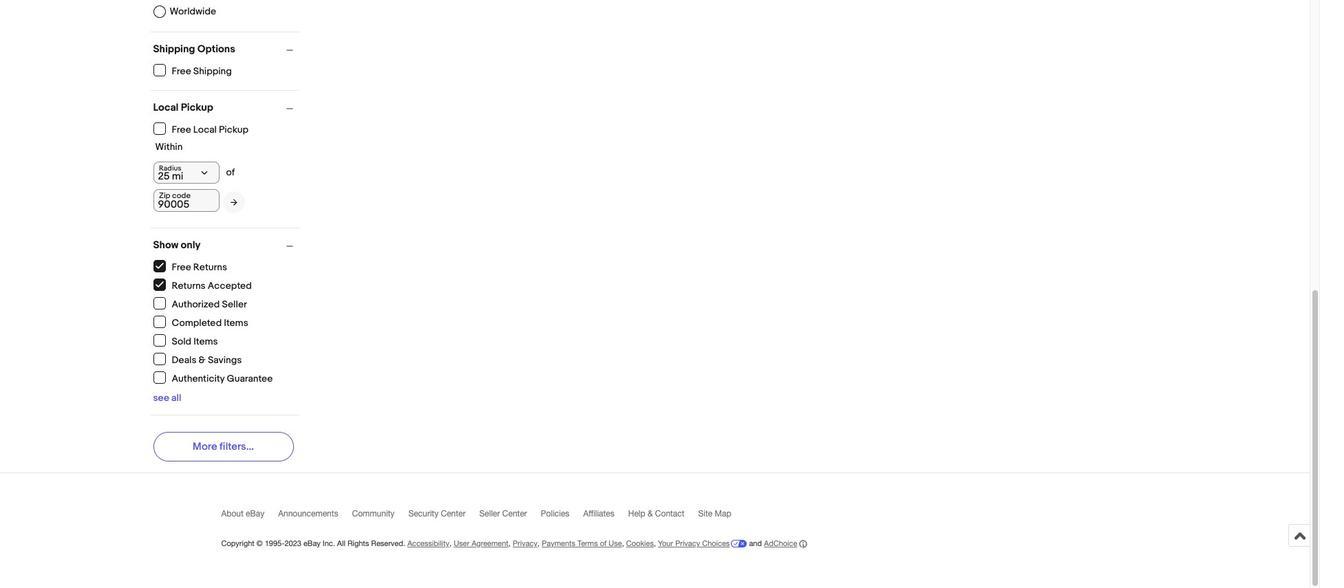 Task type: vqa. For each thing, say whether or not it's contained in the screenshot.
the description
no



Task type: describe. For each thing, give the bounding box(es) containing it.
returns accepted
[[172, 280, 252, 292]]

2023
[[285, 540, 302, 548]]

copyright © 1995-2023 ebay inc. all rights reserved. accessibility , user agreement , privacy , payments terms of use , cookies , your privacy choices
[[221, 540, 730, 548]]

items for completed items
[[224, 317, 248, 329]]

authorized seller link
[[153, 297, 248, 310]]

all
[[337, 540, 346, 548]]

cookies
[[626, 540, 654, 548]]

deals
[[172, 354, 197, 366]]

help
[[628, 510, 646, 519]]

3 , from the left
[[538, 540, 540, 548]]

seller center
[[480, 510, 527, 519]]

show only
[[153, 239, 201, 252]]

privacy link
[[513, 540, 538, 548]]

authenticity
[[172, 373, 225, 385]]

contact
[[655, 510, 685, 519]]

security center
[[409, 510, 466, 519]]

1 horizontal spatial ebay
[[304, 540, 321, 548]]

adchoice link
[[764, 540, 808, 549]]

shipping options
[[153, 43, 235, 56]]

options
[[197, 43, 235, 56]]

free shipping link
[[153, 64, 233, 77]]

free returns
[[172, 261, 227, 273]]

0 vertical spatial shipping
[[153, 43, 195, 56]]

1995-
[[265, 540, 285, 548]]

user
[[454, 540, 470, 548]]

sold items link
[[153, 335, 219, 347]]

seller inside the authorized seller link
[[222, 298, 247, 310]]

security center link
[[409, 510, 480, 525]]

authorized
[[172, 298, 220, 310]]

0 horizontal spatial of
[[226, 167, 235, 178]]

adchoice
[[764, 540, 798, 548]]

see all button
[[153, 392, 181, 404]]

0 horizontal spatial local
[[153, 101, 179, 114]]

items for sold items
[[194, 336, 218, 347]]

terms
[[578, 540, 598, 548]]

site map link
[[699, 510, 745, 525]]

worldwide link
[[153, 6, 216, 18]]

accepted
[[208, 280, 252, 292]]

2 , from the left
[[509, 540, 511, 548]]

1 horizontal spatial of
[[600, 540, 607, 548]]

seller inside seller center link
[[480, 510, 500, 519]]

reserved.
[[371, 540, 405, 548]]

only
[[181, 239, 201, 252]]

and
[[749, 540, 762, 548]]

see all
[[153, 392, 181, 404]]

your
[[658, 540, 673, 548]]

about ebay
[[221, 510, 265, 519]]

local pickup
[[153, 101, 213, 114]]

filters...
[[220, 441, 254, 454]]

free local pickup
[[172, 124, 249, 135]]

ebay inside "link"
[[246, 510, 265, 519]]

free for free local pickup
[[172, 124, 191, 135]]

authorized seller
[[172, 298, 247, 310]]

site
[[699, 510, 713, 519]]

announcements
[[278, 510, 338, 519]]

help & contact
[[628, 510, 685, 519]]

more filters...
[[193, 441, 254, 454]]

free for free shipping
[[172, 65, 191, 77]]

more
[[193, 441, 217, 454]]

about ebay link
[[221, 510, 278, 525]]

completed items
[[172, 317, 248, 329]]

apply within filter image
[[230, 198, 237, 207]]

affiliates
[[583, 510, 615, 519]]

copyright
[[221, 540, 255, 548]]

deals & savings link
[[153, 353, 243, 366]]

payments terms of use link
[[542, 540, 622, 548]]

affiliates link
[[583, 510, 628, 525]]

accessibility
[[408, 540, 450, 548]]

1 horizontal spatial local
[[193, 124, 217, 135]]

cookies link
[[626, 540, 654, 548]]

show
[[153, 239, 178, 252]]

completed items link
[[153, 316, 249, 329]]

center for seller center
[[502, 510, 527, 519]]

local pickup button
[[153, 101, 299, 114]]

policies link
[[541, 510, 583, 525]]

payments
[[542, 540, 576, 548]]

see
[[153, 392, 169, 404]]



Task type: locate. For each thing, give the bounding box(es) containing it.
about
[[221, 510, 244, 519]]

1 horizontal spatial privacy
[[676, 540, 700, 548]]

shipping
[[153, 43, 195, 56], [193, 65, 232, 77]]

guarantee
[[227, 373, 273, 385]]

savings
[[208, 354, 242, 366]]

1 center from the left
[[441, 510, 466, 519]]

free down the "show only" on the left
[[172, 261, 191, 273]]

sold
[[172, 336, 191, 347]]

sold items
[[172, 336, 218, 347]]

0 horizontal spatial center
[[441, 510, 466, 519]]

local up within
[[153, 101, 179, 114]]

1 horizontal spatial seller
[[480, 510, 500, 519]]

shipping up free shipping link
[[153, 43, 195, 56]]

items down authorized seller
[[224, 317, 248, 329]]

center
[[441, 510, 466, 519], [502, 510, 527, 519]]

returns up returns accepted
[[193, 261, 227, 273]]

seller
[[222, 298, 247, 310], [480, 510, 500, 519]]

center up privacy 'link'
[[502, 510, 527, 519]]

and adchoice
[[747, 540, 798, 548]]

returns accepted link
[[153, 279, 253, 292]]

1 , from the left
[[450, 540, 452, 548]]

ebay
[[246, 510, 265, 519], [304, 540, 321, 548]]

center inside 'security center' link
[[441, 510, 466, 519]]

0 vertical spatial pickup
[[181, 101, 213, 114]]

ebay right about at the left
[[246, 510, 265, 519]]

map
[[715, 510, 732, 519]]

local down local pickup "dropdown button"
[[193, 124, 217, 135]]

inc.
[[323, 540, 335, 548]]

&
[[199, 354, 206, 366], [648, 510, 653, 519]]

security
[[409, 510, 439, 519]]

items
[[224, 317, 248, 329], [194, 336, 218, 347]]

free returns link
[[153, 260, 228, 273]]

5 , from the left
[[654, 540, 656, 548]]

shipping options button
[[153, 43, 299, 56]]

community
[[352, 510, 395, 519]]

returns
[[193, 261, 227, 273], [172, 280, 206, 292]]

0 vertical spatial free
[[172, 65, 191, 77]]

privacy down seller center link
[[513, 540, 538, 548]]

community link
[[352, 510, 409, 525]]

1 vertical spatial of
[[600, 540, 607, 548]]

accessibility link
[[408, 540, 450, 548]]

0 horizontal spatial privacy
[[513, 540, 538, 548]]

1 vertical spatial free
[[172, 124, 191, 135]]

3 free from the top
[[172, 261, 191, 273]]

©
[[257, 540, 263, 548]]

1 privacy from the left
[[513, 540, 538, 548]]

completed
[[172, 317, 222, 329]]

, left privacy 'link'
[[509, 540, 511, 548]]

0 vertical spatial ebay
[[246, 510, 265, 519]]

2 vertical spatial free
[[172, 261, 191, 273]]

worldwide
[[170, 6, 216, 17]]

1 free from the top
[[172, 65, 191, 77]]

1 vertical spatial &
[[648, 510, 653, 519]]

items inside sold items 'link'
[[194, 336, 218, 347]]

more filters... button
[[153, 432, 294, 462]]

ebay left inc.
[[304, 540, 321, 548]]

4 , from the left
[[622, 540, 624, 548]]

0 vertical spatial seller
[[222, 298, 247, 310]]

, left payments
[[538, 540, 540, 548]]

announcements link
[[278, 510, 352, 525]]

0 vertical spatial local
[[153, 101, 179, 114]]

pickup down local pickup "dropdown button"
[[219, 124, 249, 135]]

& for savings
[[199, 354, 206, 366]]

deals & savings
[[172, 354, 242, 366]]

seller center link
[[480, 510, 541, 525]]

free local pickup link
[[153, 123, 249, 135]]

all
[[171, 392, 181, 404]]

None text field
[[153, 189, 219, 212]]

, left your
[[654, 540, 656, 548]]

1 vertical spatial returns
[[172, 280, 206, 292]]

& right help
[[648, 510, 653, 519]]

free down the 'shipping options'
[[172, 65, 191, 77]]

center for security center
[[441, 510, 466, 519]]

rights
[[348, 540, 369, 548]]

free inside free returns link
[[172, 261, 191, 273]]

1 vertical spatial shipping
[[193, 65, 232, 77]]

site map
[[699, 510, 732, 519]]

shipping down 'options'
[[193, 65, 232, 77]]

0 horizontal spatial &
[[199, 354, 206, 366]]

0 vertical spatial returns
[[193, 261, 227, 273]]

, left user
[[450, 540, 452, 548]]

1 horizontal spatial center
[[502, 510, 527, 519]]

free shipping
[[172, 65, 232, 77]]

1 horizontal spatial items
[[224, 317, 248, 329]]

returns inside "link"
[[172, 280, 206, 292]]

center right security
[[441, 510, 466, 519]]

pickup up free local pickup link
[[181, 101, 213, 114]]

help & contact link
[[628, 510, 699, 525]]

choices
[[702, 540, 730, 548]]

free up within
[[172, 124, 191, 135]]

authenticity guarantee link
[[153, 372, 274, 385]]

2 center from the left
[[502, 510, 527, 519]]

2 privacy from the left
[[676, 540, 700, 548]]

0 vertical spatial items
[[224, 317, 248, 329]]

, left cookies
[[622, 540, 624, 548]]

1 horizontal spatial pickup
[[219, 124, 249, 135]]

policies
[[541, 510, 570, 519]]

of left the use
[[600, 540, 607, 548]]

2 free from the top
[[172, 124, 191, 135]]

1 vertical spatial pickup
[[219, 124, 249, 135]]

,
[[450, 540, 452, 548], [509, 540, 511, 548], [538, 540, 540, 548], [622, 540, 624, 548], [654, 540, 656, 548]]

0 horizontal spatial seller
[[222, 298, 247, 310]]

pickup
[[181, 101, 213, 114], [219, 124, 249, 135]]

free inside free local pickup link
[[172, 124, 191, 135]]

seller down 'accepted'
[[222, 298, 247, 310]]

use
[[609, 540, 622, 548]]

1 vertical spatial seller
[[480, 510, 500, 519]]

local
[[153, 101, 179, 114], [193, 124, 217, 135]]

agreement
[[472, 540, 509, 548]]

center inside seller center link
[[502, 510, 527, 519]]

free for free returns
[[172, 261, 191, 273]]

authenticity guarantee
[[172, 373, 273, 385]]

show only button
[[153, 239, 299, 252]]

0 horizontal spatial items
[[194, 336, 218, 347]]

your privacy choices link
[[658, 540, 747, 548]]

items inside completed items link
[[224, 317, 248, 329]]

privacy
[[513, 540, 538, 548], [676, 540, 700, 548]]

1 vertical spatial ebay
[[304, 540, 321, 548]]

1 horizontal spatial &
[[648, 510, 653, 519]]

0 vertical spatial &
[[199, 354, 206, 366]]

& right deals
[[199, 354, 206, 366]]

privacy right your
[[676, 540, 700, 548]]

& for contact
[[648, 510, 653, 519]]

of
[[226, 167, 235, 178], [600, 540, 607, 548]]

seller up 'agreement'
[[480, 510, 500, 519]]

0 horizontal spatial ebay
[[246, 510, 265, 519]]

0 vertical spatial of
[[226, 167, 235, 178]]

user agreement link
[[454, 540, 509, 548]]

items up the deals & savings
[[194, 336, 218, 347]]

0 horizontal spatial pickup
[[181, 101, 213, 114]]

within
[[155, 141, 183, 153]]

free inside free shipping link
[[172, 65, 191, 77]]

returns down free returns link
[[172, 280, 206, 292]]

of up apply within filter icon
[[226, 167, 235, 178]]

1 vertical spatial items
[[194, 336, 218, 347]]

1 vertical spatial local
[[193, 124, 217, 135]]



